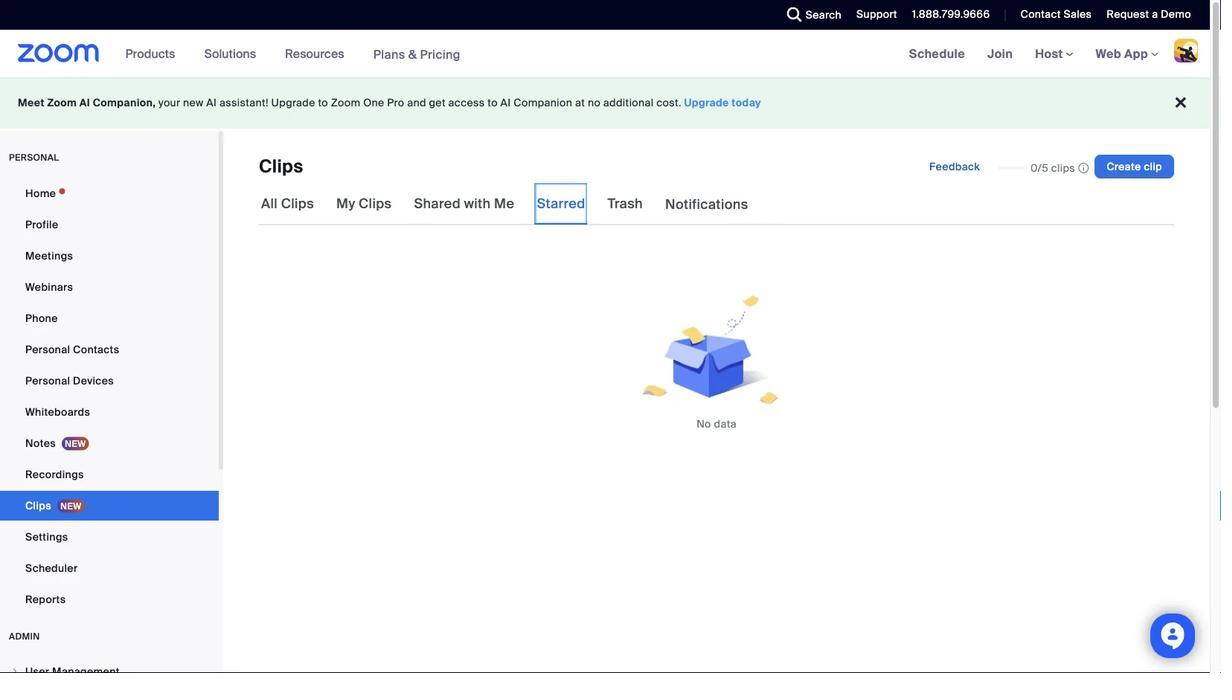 Task type: describe. For each thing, give the bounding box(es) containing it.
demo
[[1162, 7, 1192, 21]]

personal devices link
[[0, 366, 219, 396]]

a
[[1153, 7, 1159, 21]]

products
[[126, 46, 175, 61]]

contacts
[[73, 343, 119, 357]]

profile link
[[0, 210, 219, 240]]

request a demo
[[1108, 7, 1192, 21]]

web app button
[[1097, 46, 1159, 61]]

app
[[1125, 46, 1149, 61]]

access
[[449, 96, 485, 110]]

personal contacts
[[25, 343, 119, 357]]

&
[[409, 46, 417, 62]]

reports link
[[0, 585, 219, 615]]

plans & pricing
[[374, 46, 461, 62]]

phone
[[25, 312, 58, 325]]

recordings
[[25, 468, 84, 482]]

new
[[183, 96, 204, 110]]

personal contacts link
[[0, 335, 219, 365]]

resources
[[285, 46, 344, 61]]

shared with me
[[414, 195, 515, 213]]

admin
[[9, 631, 40, 643]]

recordings link
[[0, 460, 219, 490]]

web
[[1097, 46, 1122, 61]]

no
[[697, 417, 712, 431]]

banner containing products
[[0, 30, 1211, 79]]

upgrade today link
[[685, 96, 762, 110]]

2 ai from the left
[[206, 96, 217, 110]]

companion
[[514, 96, 573, 110]]

meet zoom ai companion, footer
[[0, 77, 1211, 129]]

personal menu menu
[[0, 179, 219, 617]]

resources button
[[285, 30, 351, 77]]

1 to from the left
[[318, 96, 328, 110]]

web app
[[1097, 46, 1149, 61]]

1 ai from the left
[[80, 96, 90, 110]]

host button
[[1036, 46, 1074, 61]]

all clips tab
[[259, 183, 316, 225]]

no
[[588, 96, 601, 110]]

2 zoom from the left
[[331, 96, 361, 110]]

sales
[[1064, 7, 1093, 21]]

create
[[1107, 160, 1142, 173]]

support
[[857, 7, 898, 21]]

profile
[[25, 218, 58, 232]]

join link
[[977, 30, 1025, 77]]

right image
[[10, 668, 19, 674]]

data
[[715, 417, 737, 431]]

feedback button
[[918, 155, 993, 179]]

get
[[429, 96, 446, 110]]

meetings navigation
[[899, 30, 1211, 79]]

meetings
[[25, 249, 73, 263]]

create clip
[[1107, 160, 1163, 173]]

schedule link
[[899, 30, 977, 77]]

pricing
[[420, 46, 461, 62]]

products button
[[126, 30, 182, 77]]

plans
[[374, 46, 405, 62]]

at
[[576, 96, 585, 110]]

0/5 clips
[[1031, 161, 1076, 175]]

tabs of clips tab list
[[259, 183, 751, 226]]

my clips tab
[[334, 183, 394, 225]]

additional
[[604, 96, 654, 110]]

your
[[159, 96, 180, 110]]

meet
[[18, 96, 45, 110]]

search button
[[776, 0, 846, 30]]

feedback
[[930, 160, 981, 173]]

and
[[407, 96, 427, 110]]

schedule
[[910, 46, 966, 61]]

one
[[364, 96, 385, 110]]

with
[[464, 195, 491, 213]]

clips inside all clips tab
[[281, 195, 314, 213]]

create clip button
[[1095, 155, 1175, 179]]

solutions button
[[204, 30, 263, 77]]

home
[[25, 187, 56, 200]]

no data
[[697, 417, 737, 431]]

1.888.799.9666
[[913, 7, 991, 21]]

2 to from the left
[[488, 96, 498, 110]]

1 upgrade from the left
[[271, 96, 315, 110]]

shared
[[414, 195, 461, 213]]

shared with me tab
[[412, 183, 517, 225]]

1 zoom from the left
[[47, 96, 77, 110]]

notes
[[25, 437, 56, 451]]



Task type: locate. For each thing, give the bounding box(es) containing it.
upgrade down product information navigation
[[271, 96, 315, 110]]

zoom logo image
[[18, 44, 99, 63]]

my
[[337, 195, 356, 213]]

reports
[[25, 593, 66, 607]]

join
[[988, 46, 1014, 61]]

0 horizontal spatial upgrade
[[271, 96, 315, 110]]

personal for personal devices
[[25, 374, 70, 388]]

2 horizontal spatial ai
[[501, 96, 511, 110]]

me
[[495, 195, 515, 213]]

0 horizontal spatial ai
[[80, 96, 90, 110]]

personal
[[9, 152, 59, 163]]

host
[[1036, 46, 1067, 61]]

clips up settings
[[25, 499, 51, 513]]

meet zoom ai companion, your new ai assistant! upgrade to zoom one pro and get access to ai companion at no additional cost. upgrade today
[[18, 96, 762, 110]]

all
[[261, 195, 278, 213]]

notifications
[[666, 196, 749, 213]]

zoom
[[47, 96, 77, 110], [331, 96, 361, 110]]

to down resources dropdown button
[[318, 96, 328, 110]]

trash
[[608, 195, 643, 213]]

personal devices
[[25, 374, 114, 388]]

solutions
[[204, 46, 256, 61]]

cost.
[[657, 96, 682, 110]]

plans & pricing link
[[374, 46, 461, 62], [374, 46, 461, 62]]

clips inside personal menu menu
[[25, 499, 51, 513]]

whiteboards
[[25, 405, 90, 419]]

to right access
[[488, 96, 498, 110]]

pro
[[387, 96, 405, 110]]

ai left the companion,
[[80, 96, 90, 110]]

2 upgrade from the left
[[685, 96, 730, 110]]

phone link
[[0, 304, 219, 334]]

personal
[[25, 343, 70, 357], [25, 374, 70, 388]]

clips link
[[0, 491, 219, 521]]

whiteboards link
[[0, 398, 219, 427]]

assistant!
[[220, 96, 269, 110]]

1.888.799.9666 button
[[902, 0, 994, 30], [913, 7, 991, 21]]

0 vertical spatial personal
[[25, 343, 70, 357]]

2 personal from the top
[[25, 374, 70, 388]]

settings
[[25, 531, 68, 544]]

1 horizontal spatial zoom
[[331, 96, 361, 110]]

webinars link
[[0, 273, 219, 302]]

0 horizontal spatial to
[[318, 96, 328, 110]]

1 vertical spatial personal
[[25, 374, 70, 388]]

zoom right meet
[[47, 96, 77, 110]]

clip
[[1145, 160, 1163, 173]]

contact sales link
[[1010, 0, 1096, 30], [1021, 7, 1093, 21]]

clips inside my clips tab
[[359, 195, 392, 213]]

0/5
[[1031, 161, 1049, 175]]

personal up whiteboards
[[25, 374, 70, 388]]

settings link
[[0, 523, 219, 553]]

ai left companion
[[501, 96, 511, 110]]

clips right the all
[[281, 195, 314, 213]]

personal for personal contacts
[[25, 343, 70, 357]]

3 ai from the left
[[501, 96, 511, 110]]

starred tab
[[535, 183, 588, 225]]

request
[[1108, 7, 1150, 21]]

personal down phone in the top of the page
[[25, 343, 70, 357]]

support link
[[846, 0, 902, 30], [857, 7, 898, 21]]

ai right new
[[206, 96, 217, 110]]

1 horizontal spatial upgrade
[[685, 96, 730, 110]]

companion,
[[93, 96, 156, 110]]

to
[[318, 96, 328, 110], [488, 96, 498, 110]]

clips
[[259, 155, 303, 178], [281, 195, 314, 213], [359, 195, 392, 213], [25, 499, 51, 513]]

scheduler
[[25, 562, 78, 576]]

product information navigation
[[114, 30, 472, 79]]

profile picture image
[[1175, 39, 1199, 63]]

contact sales
[[1021, 7, 1093, 21]]

devices
[[73, 374, 114, 388]]

1 horizontal spatial ai
[[206, 96, 217, 110]]

upgrade
[[271, 96, 315, 110], [685, 96, 730, 110]]

0/5 clips application
[[999, 161, 1090, 176]]

upgrade right cost.
[[685, 96, 730, 110]]

clips right my
[[359, 195, 392, 213]]

clips
[[1052, 161, 1076, 175]]

meetings link
[[0, 241, 219, 271]]

banner
[[0, 30, 1211, 79]]

notes link
[[0, 429, 219, 459]]

contact
[[1021, 7, 1062, 21]]

webinars
[[25, 280, 73, 294]]

today
[[732, 96, 762, 110]]

clips up all clips tab
[[259, 155, 303, 178]]

search
[[806, 8, 842, 22]]

1 personal from the top
[[25, 343, 70, 357]]

zoom left one
[[331, 96, 361, 110]]

0 horizontal spatial zoom
[[47, 96, 77, 110]]

scheduler link
[[0, 554, 219, 584]]

1 horizontal spatial to
[[488, 96, 498, 110]]

my clips
[[337, 195, 392, 213]]

trash tab
[[606, 183, 646, 225]]

starred
[[537, 195, 586, 213]]

home link
[[0, 179, 219, 208]]

menu item
[[0, 658, 219, 674]]



Task type: vqa. For each thing, say whether or not it's contained in the screenshot.
of on the left top
no



